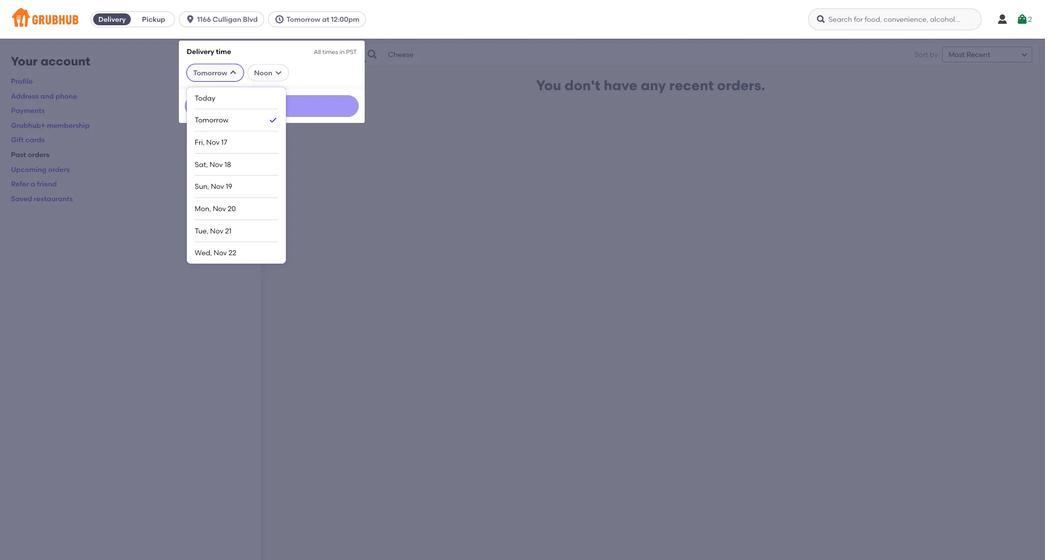 Task type: locate. For each thing, give the bounding box(es) containing it.
1 vertical spatial orders
[[48, 165, 70, 173]]

nov left the 18
[[210, 160, 223, 169]]

tomorrow at 12:00pm
[[286, 15, 360, 24]]

recent
[[669, 77, 714, 94]]

list box containing today
[[195, 87, 278, 264]]

account
[[40, 54, 90, 68]]

refer a friend
[[11, 180, 57, 188]]

nov left "17"
[[206, 138, 220, 146]]

tomorrow
[[286, 15, 320, 24], [193, 68, 227, 77], [195, 116, 228, 124]]

grubhub+ membership link
[[11, 121, 90, 129]]

noon
[[254, 68, 273, 77]]

orders up upcoming orders
[[28, 150, 49, 159]]

pst
[[346, 48, 357, 55]]

tomorrow option
[[195, 109, 278, 132]]

nov left the 19
[[211, 182, 224, 191]]

sun,
[[195, 182, 209, 191]]

delivery for delivery
[[98, 15, 126, 24]]

cards
[[25, 136, 45, 144]]

19
[[226, 182, 232, 191]]

past orders link
[[11, 150, 49, 159]]

address
[[11, 92, 39, 100]]

delivery left time in the top left of the page
[[187, 47, 214, 56]]

1 horizontal spatial delivery
[[187, 47, 214, 56]]

0 vertical spatial tomorrow
[[286, 15, 320, 24]]

profile
[[11, 77, 33, 85]]

phone
[[55, 92, 77, 100]]

orders up friend
[[48, 165, 70, 173]]

tue,
[[195, 226, 209, 235]]

any
[[641, 77, 666, 94]]

delivery button
[[91, 11, 133, 27]]

nov left 20
[[213, 204, 226, 213]]

main navigation navigation
[[0, 0, 1045, 560]]

all
[[314, 48, 321, 55]]

saved
[[11, 194, 32, 203]]

svg image
[[1017, 13, 1029, 25], [185, 14, 195, 24], [366, 49, 378, 60], [229, 69, 237, 77], [274, 69, 282, 77]]

profile link
[[11, 77, 33, 85]]

tomorrow down delivery time
[[193, 68, 227, 77]]

at
[[322, 15, 329, 24]]

sort
[[915, 50, 928, 59]]

0 horizontal spatial delivery
[[98, 15, 126, 24]]

restaurants
[[317, 49, 358, 58]]

sat,
[[195, 160, 208, 169]]

saved restaurants link
[[11, 194, 73, 203]]

past orders
[[11, 150, 49, 159]]

svg image
[[275, 14, 285, 24], [816, 14, 826, 24]]

1 vertical spatial delivery
[[187, 47, 214, 56]]

nov
[[206, 138, 220, 146], [210, 160, 223, 169], [211, 182, 224, 191], [213, 204, 226, 213], [210, 226, 223, 235], [214, 249, 227, 257]]

grubhub+
[[11, 121, 45, 129]]

delivery inside delivery button
[[98, 15, 126, 24]]

restaurants button
[[309, 47, 366, 62]]

saved restaurants
[[11, 194, 73, 203]]

21
[[225, 226, 231, 235]]

1 horizontal spatial svg image
[[816, 14, 826, 24]]

nov for wed,
[[214, 249, 227, 257]]

update button
[[185, 95, 359, 117]]

list box
[[195, 87, 278, 264]]

delivery
[[98, 15, 126, 24], [187, 47, 214, 56]]

0 vertical spatial orders
[[28, 150, 49, 159]]

nov for sat,
[[210, 160, 223, 169]]

svg image inside 2 'button'
[[1017, 13, 1029, 25]]

20
[[228, 204, 236, 213]]

mon, nov 20
[[195, 204, 236, 213]]

refer a friend link
[[11, 180, 57, 188]]

today
[[195, 94, 215, 102]]

12:00pm
[[331, 15, 360, 24]]

tue, nov 21
[[195, 226, 231, 235]]

tomorrow up the fri, nov 17
[[195, 116, 228, 124]]

sun, nov 19
[[195, 182, 232, 191]]

0 horizontal spatial svg image
[[275, 14, 285, 24]]

you
[[536, 77, 561, 94]]

delivery left pickup button
[[98, 15, 126, 24]]

your account
[[11, 54, 90, 68]]

upcoming orders link
[[11, 165, 70, 173]]

friend
[[37, 180, 57, 188]]

have
[[604, 77, 638, 94]]

18
[[225, 160, 231, 169]]

2 svg image from the left
[[816, 14, 826, 24]]

mon,
[[195, 204, 211, 213]]

1166 culligan blvd
[[197, 15, 258, 24]]

2 button
[[1017, 10, 1032, 28]]

your
[[11, 54, 38, 68]]

1 vertical spatial tomorrow
[[193, 68, 227, 77]]

delivery for delivery time
[[187, 47, 214, 56]]

1 svg image from the left
[[275, 14, 285, 24]]

wed, nov 22
[[195, 249, 236, 257]]

nov left the 22
[[214, 249, 227, 257]]

by:
[[930, 50, 940, 59]]

0 vertical spatial delivery
[[98, 15, 126, 24]]

culligan
[[213, 15, 241, 24]]

orders
[[28, 150, 49, 159], [48, 165, 70, 173]]

don't
[[565, 77, 601, 94]]

nov left 21
[[210, 226, 223, 235]]

22
[[229, 249, 236, 257]]

tomorrow left at
[[286, 15, 320, 24]]

2 vertical spatial tomorrow
[[195, 116, 228, 124]]

17
[[221, 138, 227, 146]]



Task type: describe. For each thing, give the bounding box(es) containing it.
pickup
[[142, 15, 165, 24]]

past
[[11, 150, 26, 159]]

times
[[322, 48, 338, 55]]

a
[[31, 180, 35, 188]]

nov for sun,
[[211, 182, 224, 191]]

orders for past orders
[[28, 150, 49, 159]]

svg image inside 1166 culligan blvd button
[[185, 14, 195, 24]]

in
[[340, 48, 345, 55]]

fri, nov 17
[[195, 138, 227, 146]]

address and phone link
[[11, 92, 77, 100]]

tomorrow inside button
[[286, 15, 320, 24]]

nov for fri,
[[206, 138, 220, 146]]

restaurants
[[34, 194, 73, 203]]

upcoming orders
[[11, 165, 70, 173]]

sat, nov 18
[[195, 160, 231, 169]]

1166
[[197, 15, 211, 24]]

pickup button
[[133, 11, 175, 27]]

upcoming
[[11, 165, 46, 173]]

blvd
[[243, 15, 258, 24]]

nov for tue,
[[210, 226, 223, 235]]

membership
[[47, 121, 90, 129]]

gift cards
[[11, 136, 45, 144]]

orders for upcoming orders
[[48, 165, 70, 173]]

orders.
[[717, 77, 765, 94]]

grubhub+ membership
[[11, 121, 90, 129]]

update
[[261, 102, 283, 109]]

all times in pst
[[314, 48, 357, 55]]

sort by:
[[915, 50, 940, 59]]

2
[[1029, 15, 1032, 23]]

1166 culligan blvd button
[[179, 11, 268, 27]]

time
[[216, 47, 231, 56]]

you don't have any recent orders.
[[536, 77, 765, 94]]

tomorrow inside option
[[195, 116, 228, 124]]

list box inside main navigation navigation
[[195, 87, 278, 264]]

payments
[[11, 106, 45, 115]]

fri,
[[195, 138, 205, 146]]

and
[[40, 92, 54, 100]]

payments link
[[11, 106, 45, 115]]

address and phone
[[11, 92, 77, 100]]

gift cards link
[[11, 136, 45, 144]]

gift
[[11, 136, 24, 144]]

delivery time
[[187, 47, 231, 56]]

nov for mon,
[[213, 204, 226, 213]]

svg image inside tomorrow at 12:00pm button
[[275, 14, 285, 24]]

refer
[[11, 180, 29, 188]]

wed,
[[195, 249, 212, 257]]

tomorrow at 12:00pm button
[[268, 11, 370, 27]]

check icon image
[[268, 115, 278, 125]]



Task type: vqa. For each thing, say whether or not it's contained in the screenshot.
Fresh
no



